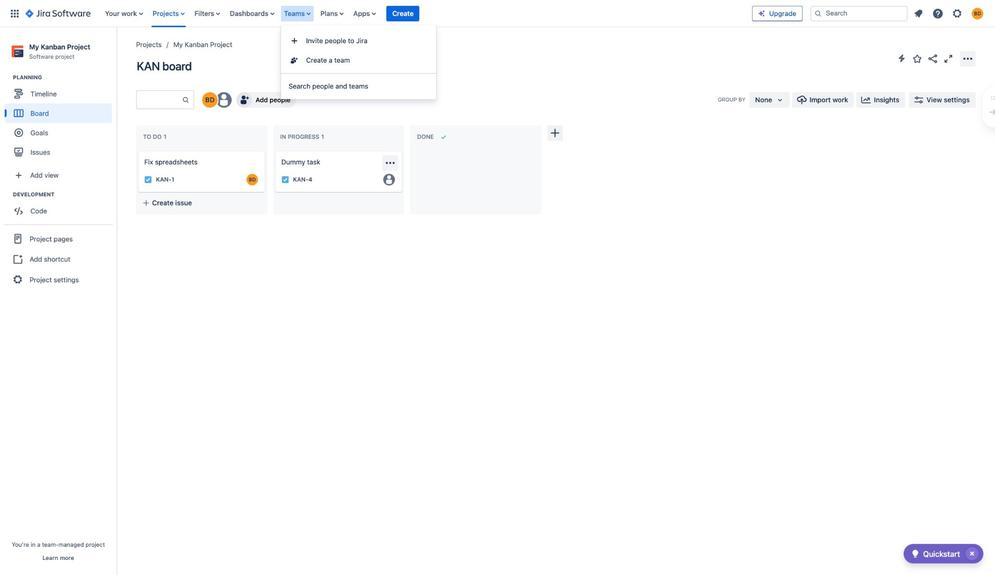 Task type: locate. For each thing, give the bounding box(es) containing it.
in progress element
[[280, 133, 326, 140]]

search image
[[815, 10, 823, 17]]

goal image
[[14, 128, 23, 137]]

task image
[[144, 176, 152, 184], [282, 176, 289, 184]]

2 list item from the left
[[387, 0, 420, 27]]

more actions image
[[963, 53, 974, 64]]

2 heading from the top
[[13, 191, 116, 198]]

1 horizontal spatial list
[[910, 5, 990, 22]]

0 vertical spatial heading
[[13, 73, 116, 81]]

heading
[[13, 73, 116, 81], [13, 191, 116, 198]]

1 horizontal spatial list item
[[387, 0, 420, 27]]

1 vertical spatial heading
[[13, 191, 116, 198]]

banner
[[0, 0, 996, 27]]

0 horizontal spatial task image
[[144, 176, 152, 184]]

task image down the in progress "element"
[[282, 176, 289, 184]]

enter full screen image
[[943, 53, 955, 64]]

more actions for kan-4 dummy task image
[[385, 157, 396, 169]]

None search field
[[811, 6, 908, 21]]

create column image
[[549, 127, 561, 139]]

heading for planning icon
[[13, 73, 116, 81]]

import image
[[797, 94, 808, 106]]

list
[[100, 0, 753, 27], [910, 5, 990, 22]]

Search this board text field
[[137, 91, 182, 109]]

appswitcher icon image
[[9, 8, 20, 19]]

list item
[[281, 0, 315, 27], [387, 0, 420, 27]]

check image
[[910, 548, 922, 560]]

group
[[281, 28, 437, 73], [5, 73, 116, 165], [5, 191, 116, 224], [4, 224, 113, 293]]

task image down to do element at the left top of the page
[[144, 176, 152, 184]]

jira software image
[[25, 8, 91, 19], [25, 8, 91, 19]]

0 horizontal spatial list
[[100, 0, 753, 27]]

planning image
[[1, 71, 13, 83]]

automations menu button icon image
[[897, 53, 908, 64]]

1 heading from the top
[[13, 73, 116, 81]]

1 horizontal spatial task image
[[282, 176, 289, 184]]

0 horizontal spatial list item
[[281, 0, 315, 27]]

sidebar navigation image
[[106, 39, 127, 58]]



Task type: describe. For each thing, give the bounding box(es) containing it.
dismiss quickstart image
[[965, 546, 981, 562]]

star kan board image
[[912, 53, 924, 64]]

2 task image from the left
[[282, 176, 289, 184]]

1 task image from the left
[[144, 176, 152, 184]]

primary element
[[6, 0, 753, 27]]

your profile and settings image
[[973, 8, 984, 19]]

view settings image
[[914, 94, 925, 106]]

1 list item from the left
[[281, 0, 315, 27]]

settings image
[[952, 8, 964, 19]]

sidebar element
[[0, 27, 117, 575]]

create issue image
[[132, 145, 143, 156]]

add people image
[[238, 94, 250, 106]]

Search field
[[811, 6, 908, 21]]

help image
[[933, 8, 944, 19]]

notifications image
[[913, 8, 925, 19]]

development image
[[1, 189, 13, 200]]

create issue image
[[269, 145, 281, 156]]

heading for development icon
[[13, 191, 116, 198]]

to do element
[[143, 133, 168, 140]]



Task type: vqa. For each thing, say whether or not it's contained in the screenshot.
second Create issue icon from the right
yes



